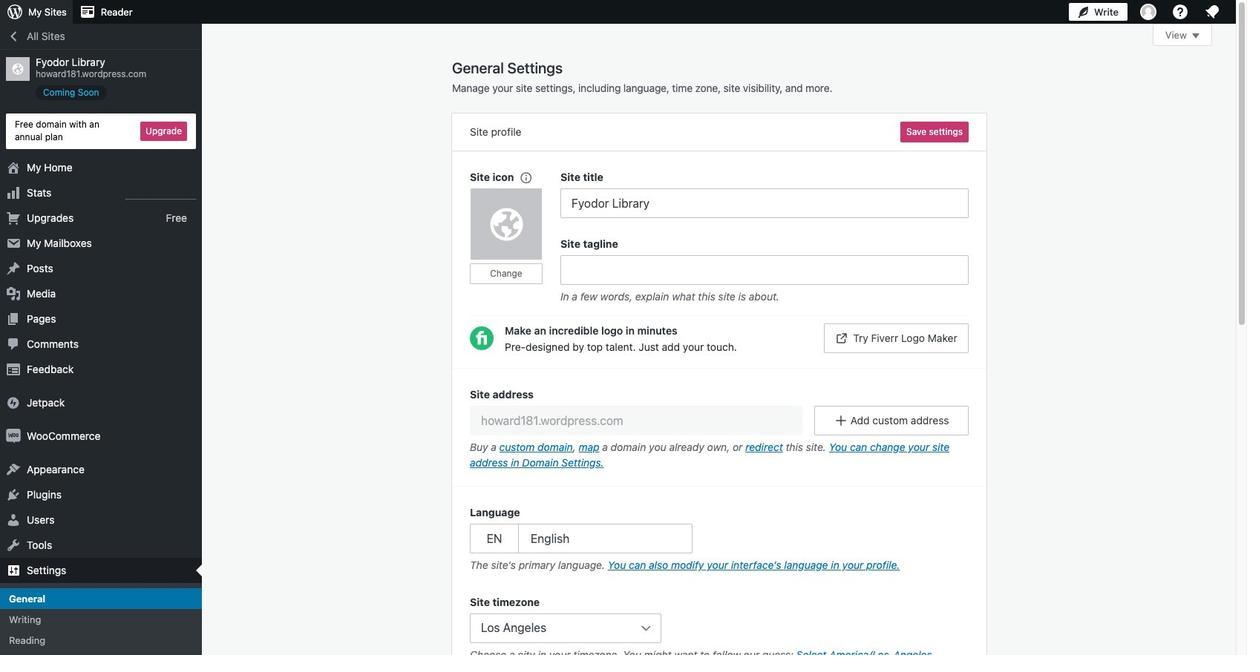 Task type: vqa. For each thing, say whether or not it's contained in the screenshot.
the bottommost img
yes



Task type: describe. For each thing, give the bounding box(es) containing it.
fiverr small logo image
[[470, 327, 494, 351]]

highest hourly views 0 image
[[126, 190, 196, 199]]

my profile image
[[1141, 4, 1157, 20]]

1 img image from the top
[[6, 396, 21, 410]]

manage your notifications image
[[1204, 3, 1222, 21]]

2 img image from the top
[[6, 429, 21, 444]]



Task type: locate. For each thing, give the bounding box(es) containing it.
group
[[470, 169, 561, 308], [561, 169, 969, 218], [561, 236, 969, 308], [452, 368, 987, 487], [470, 505, 969, 577], [470, 595, 969, 656]]

main content
[[452, 24, 1213, 656]]

closed image
[[1193, 33, 1200, 39]]

help image
[[1172, 3, 1190, 21]]

img image
[[6, 396, 21, 410], [6, 429, 21, 444]]

None text field
[[561, 189, 969, 218], [561, 255, 969, 285], [470, 406, 803, 436], [561, 189, 969, 218], [561, 255, 969, 285], [470, 406, 803, 436]]

1 vertical spatial img image
[[6, 429, 21, 444]]

0 vertical spatial img image
[[6, 396, 21, 410]]

more information image
[[519, 170, 532, 184]]



